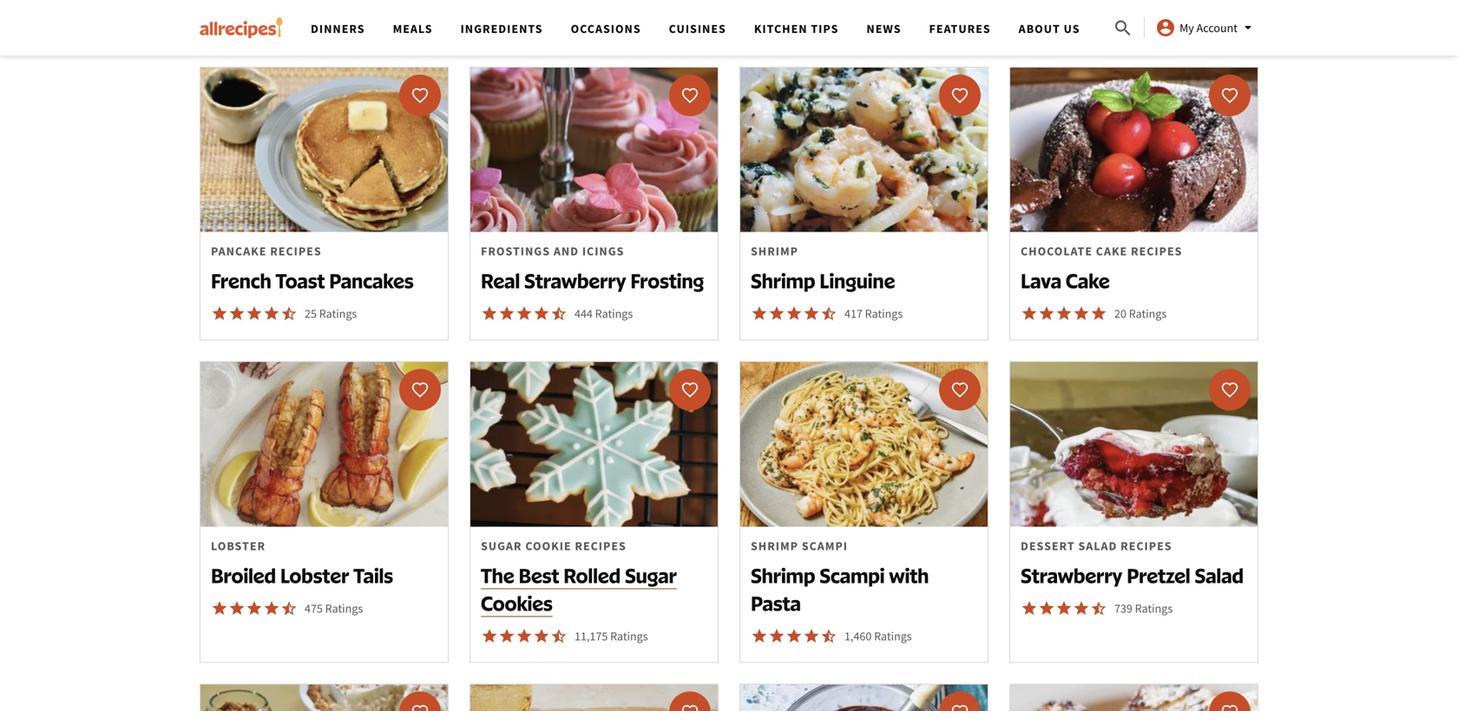 Task type: describe. For each thing, give the bounding box(es) containing it.
the best rolled sugar cookies
[[481, 563, 677, 616]]

rolled
[[564, 563, 621, 588]]

11,175
[[575, 629, 608, 644]]

shrimp for shrimp linguine
[[751, 268, 815, 293]]

news link
[[867, 21, 901, 36]]

save recipe image for shrimp linguine
[[951, 87, 969, 104]]

broiled
[[211, 563, 276, 588]]

lobster
[[280, 563, 349, 588]]

save recipe image for lava cake
[[1221, 87, 1239, 104]]

444 ratings
[[575, 306, 633, 322]]

cuisines
[[669, 21, 726, 36]]

save recipe image for strawberry pretzel salad
[[1221, 382, 1239, 399]]

my account
[[1180, 20, 1238, 36]]

11,175 ratings
[[575, 629, 648, 644]]

ratings for rolled
[[610, 629, 648, 644]]

star half image for scampi
[[820, 628, 838, 645]]

toast
[[276, 268, 325, 293]]

25
[[305, 306, 317, 322]]

dinners link
[[311, 21, 365, 36]]

20 ratings
[[1115, 306, 1167, 322]]

overhead looking down at two broiled lobster tails garnished with lemon wedges image
[[201, 362, 448, 527]]

occasions
[[571, 21, 641, 36]]

news
[[867, 21, 901, 36]]

344
[[1115, 11, 1133, 27]]

save recipe image for french toast pancakes
[[411, 87, 429, 104]]

pretzel
[[1127, 563, 1191, 588]]

about us link
[[1019, 21, 1080, 36]]

a spoonful of strawberry pretzel salad being lifted from a casserole dish image
[[1010, 362, 1258, 527]]

1,460
[[845, 629, 872, 644]]

444
[[575, 306, 593, 322]]

shrimp linguine
[[751, 268, 895, 293]]

best
[[519, 563, 559, 588]]

pasta
[[751, 591, 801, 616]]

ratings right 20
[[1129, 306, 1167, 322]]

about us
[[1019, 21, 1080, 36]]

25 ratings
[[305, 306, 357, 322]]

1,460 ratings
[[845, 629, 912, 644]]

meals
[[393, 21, 433, 36]]

home image
[[200, 17, 283, 38]]

star half image for pretzel
[[1090, 600, 1108, 617]]

close up view of garlic-lemon scallops on a white plate image
[[1010, 685, 1258, 712]]

strawberry pretzel salad
[[1021, 563, 1244, 588]]

cake
[[1066, 268, 1110, 293]]

stack of pancakes with butter and syrup image
[[201, 68, 448, 232]]

closeup of real strawberry frosting on cupcakes image
[[470, 68, 718, 232]]

ratings for tails
[[325, 601, 363, 617]]

star half image for toast
[[280, 305, 298, 323]]

real
[[481, 268, 520, 293]]

tips
[[811, 21, 839, 36]]

ratings for frosting
[[595, 306, 633, 322]]

shrimp for shrimp scampi with pasta
[[751, 563, 815, 588]]

739 ratings
[[1115, 601, 1173, 617]]

a slice of coconut cream pie on a white plate image
[[201, 685, 448, 712]]

344 ratings
[[1115, 11, 1173, 27]]

20
[[1115, 306, 1127, 322]]

ratings for pancakes
[[319, 306, 357, 322]]

ingredients link
[[461, 21, 543, 36]]

save recipe image for the best rolled sugar cookies
[[681, 382, 699, 399]]

features
[[929, 21, 991, 36]]

occasions link
[[571, 21, 641, 36]]

lava cake garnished with cherries and basil image
[[1010, 68, 1258, 232]]

save recipe image for shrimp scampi with pasta
[[951, 382, 969, 399]]

with
[[889, 563, 929, 588]]

475 ratings
[[305, 601, 363, 617]]

417 ratings
[[845, 306, 903, 322]]

broiled lobster tails
[[211, 563, 393, 588]]



Task type: vqa. For each thing, say whether or not it's contained in the screenshot.
Pork
no



Task type: locate. For each thing, give the bounding box(es) containing it.
linguine
[[820, 268, 895, 293]]

real strawberry frosting
[[481, 268, 704, 293]]

2 shrimp from the top
[[751, 563, 815, 588]]

shrimp scampi with pasta
[[751, 563, 929, 616]]

my
[[1180, 20, 1194, 36]]

ratings right 444
[[595, 306, 633, 322]]

overhead view on a bowl of chocolate ganache with a whisk image
[[740, 685, 988, 712]]

shrimp up pasta
[[751, 563, 815, 588]]

about
[[1019, 21, 1061, 36]]

kitchen tips
[[754, 21, 839, 36]]

1 vertical spatial strawberry
[[1021, 563, 1123, 588]]

kitchen tips link
[[754, 21, 839, 36]]

star half image left the 475
[[280, 600, 298, 617]]

closeup of a snowflake-shaped sugar cookie decorated with pale blue and white icing image
[[470, 362, 718, 527]]

ratings right 344
[[1135, 11, 1173, 27]]

739
[[1115, 601, 1133, 617]]

ratings right 25
[[319, 306, 357, 322]]

star half image for strawberry
[[550, 305, 568, 323]]

shrimp inside shrimp scampi with pasta
[[751, 563, 815, 588]]

strawberry
[[524, 268, 626, 293], [1021, 563, 1123, 588]]

a low angle view of a single serving of shrimp scampi with pasta garnished with fresh chopped parsley image
[[740, 362, 988, 527]]

0 vertical spatial strawberry
[[524, 268, 626, 293]]

0 vertical spatial shrimp
[[751, 268, 815, 293]]

ratings for with
[[874, 629, 912, 644]]

strawberry up 739
[[1021, 563, 1123, 588]]

star half image for best
[[550, 628, 568, 645]]

star half image for lobster
[[280, 600, 298, 617]]

ratings
[[1135, 11, 1173, 27], [319, 306, 357, 322], [595, 306, 633, 322], [865, 306, 903, 322], [1129, 306, 1167, 322], [325, 601, 363, 617], [1135, 601, 1173, 617], [610, 629, 648, 644], [874, 629, 912, 644]]

star image
[[1038, 10, 1055, 28], [1055, 10, 1073, 28], [228, 305, 246, 323], [246, 305, 263, 323], [481, 305, 498, 323], [516, 305, 533, 323], [533, 305, 550, 323], [768, 305, 786, 323], [1055, 305, 1073, 323], [1073, 305, 1090, 323], [246, 600, 263, 617], [263, 600, 280, 617], [1038, 600, 1055, 617], [1055, 600, 1073, 617], [481, 628, 498, 645], [498, 628, 516, 645], [533, 628, 550, 645], [768, 628, 786, 645], [803, 628, 820, 645]]

salad
[[1195, 563, 1244, 588]]

shrimp
[[751, 268, 815, 293], [751, 563, 815, 588]]

star half image
[[280, 305, 298, 323], [550, 305, 568, 323], [280, 600, 298, 617], [1090, 600, 1108, 617], [550, 628, 568, 645], [820, 628, 838, 645]]

my account button
[[1155, 17, 1259, 38]]

save recipe image for real strawberry frosting
[[681, 87, 699, 104]]

star half image left 25
[[280, 305, 298, 323]]

lava
[[1021, 268, 1062, 293]]

ratings right 417
[[865, 306, 903, 322]]

account image
[[1155, 17, 1176, 38]]

star half image left 739
[[1090, 600, 1108, 617]]

ratings right the 475
[[325, 601, 363, 617]]

save recipe image
[[681, 87, 699, 104], [951, 87, 969, 104], [1221, 87, 1239, 104], [411, 382, 429, 399], [951, 382, 969, 399], [1221, 382, 1239, 399], [411, 704, 429, 712], [681, 704, 699, 712], [951, 704, 969, 712]]

417
[[845, 306, 863, 322]]

frosting
[[630, 268, 704, 293]]

star half image left 11,175
[[550, 628, 568, 645]]

sugar
[[625, 563, 677, 588]]

us
[[1064, 21, 1080, 36]]

ratings right 739
[[1135, 601, 1173, 617]]

ratings right 11,175
[[610, 629, 648, 644]]

ratings right 1,460
[[874, 629, 912, 644]]

shrimp left linguine
[[751, 268, 815, 293]]

scampi
[[820, 563, 885, 588]]

ingredients
[[461, 21, 543, 36]]

cuisines link
[[669, 21, 726, 36]]

2 horizontal spatial save recipe image
[[1221, 704, 1239, 712]]

star image
[[1021, 10, 1038, 28], [1073, 10, 1090, 28], [211, 305, 228, 323], [263, 305, 280, 323], [498, 305, 516, 323], [751, 305, 768, 323], [786, 305, 803, 323], [803, 305, 820, 323], [1021, 305, 1038, 323], [1038, 305, 1055, 323], [1090, 305, 1108, 323], [211, 600, 228, 617], [228, 600, 246, 617], [1021, 600, 1038, 617], [1073, 600, 1090, 617], [516, 628, 533, 645], [751, 628, 768, 645], [786, 628, 803, 645]]

2 vertical spatial save recipe image
[[1221, 704, 1239, 712]]

1 vertical spatial save recipe image
[[681, 382, 699, 399]]

save recipe image
[[411, 87, 429, 104], [681, 382, 699, 399], [1221, 704, 1239, 712]]

dinners
[[311, 21, 365, 36]]

caret_down image
[[1238, 17, 1259, 38]]

looking at a plate of rice, topped with green beans and maple salmon image
[[470, 685, 718, 712]]

account
[[1197, 20, 1238, 36]]

1 horizontal spatial save recipe image
[[681, 382, 699, 399]]

475
[[305, 601, 323, 617]]

cookies
[[481, 591, 553, 616]]

0 vertical spatial save recipe image
[[411, 87, 429, 104]]

search image
[[1113, 18, 1134, 39]]

navigation
[[297, 0, 1113, 56]]

save recipe image for broiled lobster tails
[[411, 382, 429, 399]]

1 horizontal spatial strawberry
[[1021, 563, 1123, 588]]

french toast pancakes
[[211, 268, 414, 293]]

navigation containing dinners
[[297, 0, 1113, 56]]

ratings for salad
[[1135, 601, 1173, 617]]

tails
[[353, 563, 393, 588]]

1 vertical spatial shrimp
[[751, 563, 815, 588]]

features link
[[929, 21, 991, 36]]

star half image left 444
[[550, 305, 568, 323]]

strawberry up 444
[[524, 268, 626, 293]]

0 horizontal spatial save recipe image
[[411, 87, 429, 104]]

0 horizontal spatial strawberry
[[524, 268, 626, 293]]

meals link
[[393, 21, 433, 36]]

pancakes
[[329, 268, 414, 293]]

star half image
[[820, 305, 838, 323]]

1 shrimp from the top
[[751, 268, 815, 293]]

the
[[481, 563, 514, 588]]

kitchen
[[754, 21, 808, 36]]

star half image left 1,460
[[820, 628, 838, 645]]

french
[[211, 268, 271, 293]]

lava cake
[[1021, 268, 1110, 293]]



